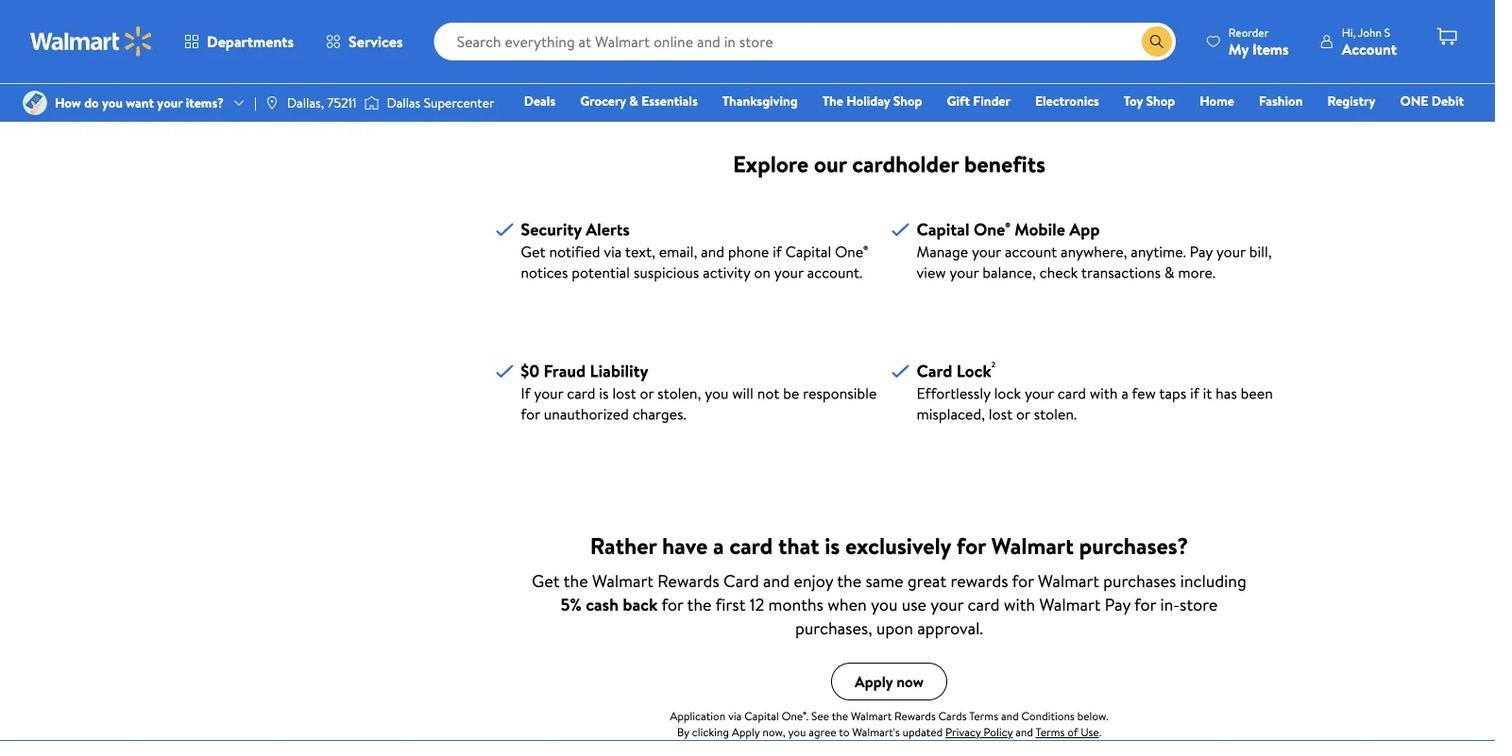 Task type: describe. For each thing, give the bounding box(es) containing it.
items?
[[186, 93, 224, 112]]

grocery
[[580, 92, 626, 110]]

thanksgiving link
[[714, 91, 806, 111]]

walmart+
[[1408, 118, 1464, 136]]

the holiday shop link
[[814, 91, 931, 111]]

electronics link
[[1027, 91, 1108, 111]]

the holiday shop
[[822, 92, 922, 110]]

one
[[1400, 92, 1428, 110]]

dallas,
[[287, 93, 324, 112]]

75211
[[327, 93, 356, 112]]

gift
[[947, 92, 970, 110]]

items
[[1252, 38, 1289, 59]]

dallas supercenter
[[387, 93, 494, 112]]

hi,
[[1342, 24, 1356, 40]]

the
[[822, 92, 843, 110]]

Walmart Site-Wide search field
[[434, 23, 1176, 60]]

shop inside "link"
[[893, 92, 922, 110]]

supercenter
[[424, 93, 494, 112]]

want
[[126, 93, 154, 112]]

holiday
[[846, 92, 890, 110]]

Search search field
[[434, 23, 1176, 60]]

 image for dallas supercenter
[[364, 93, 379, 112]]

you
[[102, 93, 123, 112]]

registry link
[[1319, 91, 1384, 111]]

debit
[[1432, 92, 1464, 110]]

dallas
[[387, 93, 421, 112]]

do
[[84, 93, 99, 112]]

one debit link
[[1392, 91, 1472, 111]]

s
[[1384, 24, 1390, 40]]

electronics
[[1035, 92, 1099, 110]]

search icon image
[[1149, 34, 1164, 49]]

registry
[[1327, 92, 1375, 110]]

dallas, 75211
[[287, 93, 356, 112]]

&
[[629, 92, 638, 110]]

how
[[55, 93, 81, 112]]



Task type: locate. For each thing, give the bounding box(es) containing it.
 image right |
[[264, 95, 279, 110]]

shop inside "link"
[[1146, 92, 1175, 110]]

 image left how on the top left of page
[[23, 91, 47, 115]]

shop
[[893, 92, 922, 110], [1146, 92, 1175, 110]]

reorder
[[1229, 24, 1269, 40]]

your
[[157, 93, 183, 112]]

grocery & essentials
[[580, 92, 698, 110]]

my
[[1229, 38, 1249, 59]]

toy shop
[[1124, 92, 1175, 110]]

 image for dallas, 75211
[[264, 95, 279, 110]]

toy
[[1124, 92, 1143, 110]]

cart contains 0 items total amount $0.00 image
[[1436, 25, 1458, 48]]

fashion
[[1259, 92, 1303, 110]]

fashion link
[[1250, 91, 1311, 111]]

thanksgiving
[[722, 92, 798, 110]]

hi, john s account
[[1342, 24, 1397, 59]]

reorder my items
[[1229, 24, 1289, 59]]

|
[[254, 93, 257, 112]]

2 horizontal spatial  image
[[364, 93, 379, 112]]

one debit walmart+
[[1400, 92, 1464, 136]]

account
[[1342, 38, 1397, 59]]

deals
[[524, 92, 556, 110]]

 image for how do you want your items?
[[23, 91, 47, 115]]

departments
[[207, 31, 294, 52]]

grocery & essentials link
[[572, 91, 706, 111]]

2 shop from the left
[[1146, 92, 1175, 110]]

home
[[1200, 92, 1234, 110]]

walmart image
[[30, 26, 153, 57]]

shop right holiday
[[893, 92, 922, 110]]

shop right toy
[[1146, 92, 1175, 110]]

 image right 75211
[[364, 93, 379, 112]]

essentials
[[641, 92, 698, 110]]

 image
[[23, 91, 47, 115], [364, 93, 379, 112], [264, 95, 279, 110]]

1 shop from the left
[[893, 92, 922, 110]]

departments button
[[168, 19, 310, 64]]

home link
[[1191, 91, 1243, 111]]

1 horizontal spatial  image
[[264, 95, 279, 110]]

finder
[[973, 92, 1010, 110]]

gift finder link
[[938, 91, 1019, 111]]

toy shop link
[[1115, 91, 1184, 111]]

john
[[1358, 24, 1382, 40]]

gift finder
[[947, 92, 1010, 110]]

services
[[349, 31, 403, 52]]

services button
[[310, 19, 419, 64]]

0 horizontal spatial shop
[[893, 92, 922, 110]]

how do you want your items?
[[55, 93, 224, 112]]

0 horizontal spatial  image
[[23, 91, 47, 115]]

1 horizontal spatial shop
[[1146, 92, 1175, 110]]

walmart+ link
[[1399, 117, 1472, 137]]

deals link
[[515, 91, 564, 111]]



Task type: vqa. For each thing, say whether or not it's contained in the screenshot.
"$ 79 95" to the top
no



